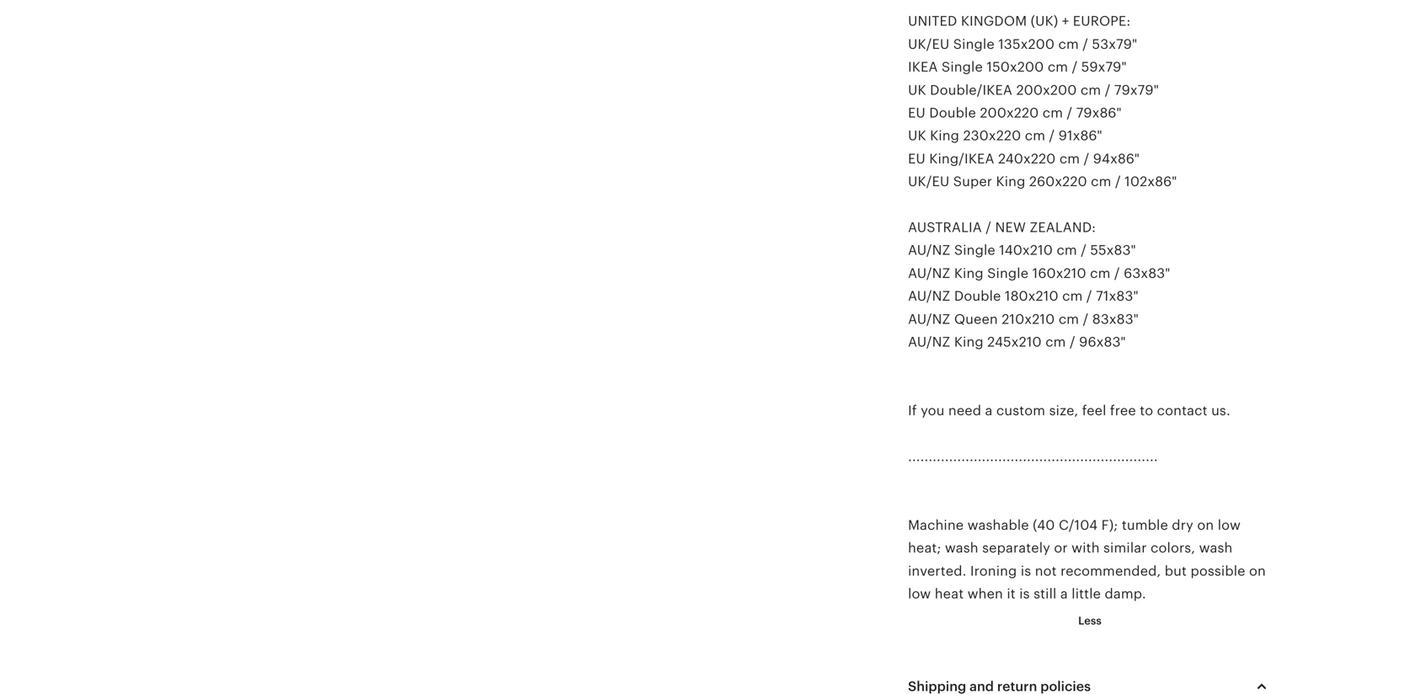 Task type: vqa. For each thing, say whether or not it's contained in the screenshot.
everything
no



Task type: locate. For each thing, give the bounding box(es) containing it.
2 au/nz from the top
[[908, 266, 951, 281]]

separately
[[982, 541, 1051, 556]]

on right the 'dry'
[[1197, 518, 1214, 533]]

australia
[[908, 220, 982, 235]]

double inside "australia / new zealand: au/nz single 140x210 cm / 55x83" au/nz king single 160x210 cm / 63x83" au/nz double 180x210 cm / 71x83" au/nz queen 210x210 cm / 83x83" au/nz king 245x210 cm / 96x83""
[[954, 289, 1001, 304]]

wash
[[945, 541, 979, 556], [1199, 541, 1233, 556]]

or
[[1054, 541, 1068, 556]]

double
[[930, 105, 976, 120], [954, 289, 1001, 304]]

wash up inverted.
[[945, 541, 979, 556]]

55x83"
[[1091, 243, 1136, 258]]

240x220
[[998, 151, 1056, 166]]

low right the 'dry'
[[1218, 518, 1241, 533]]

f);
[[1102, 518, 1118, 533]]

140x210
[[999, 243, 1053, 258]]

0 horizontal spatial wash
[[945, 541, 979, 556]]

1 horizontal spatial a
[[1061, 586, 1068, 602]]

double inside the united kingdom (uk) + europe: uk/eu single 135x200 cm / 53x79" ikea single 150x200 cm / 59x79" uk double/ikea 200x200 cm / 79x79" eu double 200x220 cm / 79x86" uk king 230x220 cm / 91x86" eu king/ikea 240x220 cm / 94x86" uk/eu super king 260x220 cm / 102x86"
[[930, 105, 976, 120]]

1 horizontal spatial wash
[[1199, 541, 1233, 556]]

91x86"
[[1059, 128, 1103, 143]]

1 vertical spatial double
[[954, 289, 1001, 304]]

0 horizontal spatial a
[[985, 403, 993, 418]]

uk
[[908, 82, 926, 98], [908, 128, 926, 143]]

wash up possible
[[1199, 541, 1233, 556]]

/
[[1083, 37, 1089, 52], [1072, 59, 1078, 75], [1105, 82, 1111, 98], [1067, 105, 1073, 120], [1049, 128, 1055, 143], [1084, 151, 1090, 166], [1115, 174, 1121, 189], [986, 220, 992, 235], [1081, 243, 1087, 258], [1115, 266, 1120, 281], [1087, 289, 1092, 304], [1083, 312, 1089, 327], [1070, 334, 1076, 350]]

possible
[[1191, 564, 1246, 579]]

71x83"
[[1096, 289, 1139, 304]]

if you need a custom size, feel free to contact us.
[[908, 403, 1231, 418]]

is right it
[[1020, 586, 1030, 602]]

1 vertical spatial a
[[1061, 586, 1068, 602]]

washable
[[968, 518, 1029, 533]]

king up king/ikea
[[930, 128, 960, 143]]

1 au/nz from the top
[[908, 243, 951, 258]]

uk/eu down united
[[908, 37, 950, 52]]

/ up 96x83"
[[1083, 312, 1089, 327]]

59x79"
[[1082, 59, 1127, 75]]

/ up 71x83"
[[1115, 266, 1120, 281]]

cm down zealand: on the top
[[1057, 243, 1077, 258]]

king up queen
[[954, 266, 984, 281]]

cm up 240x220 at the top right of the page
[[1025, 128, 1046, 143]]

1 vertical spatial uk/eu
[[908, 174, 950, 189]]

on right possible
[[1249, 564, 1266, 579]]

1 uk/eu from the top
[[908, 37, 950, 52]]

is left not
[[1021, 564, 1031, 579]]

double down double/ikea
[[930, 105, 976, 120]]

a right need
[[985, 403, 993, 418]]

0 horizontal spatial on
[[1197, 518, 1214, 533]]

/ down 94x86"
[[1115, 174, 1121, 189]]

0 vertical spatial uk
[[908, 82, 926, 98]]

single down australia
[[954, 243, 996, 258]]

low
[[1218, 518, 1241, 533], [908, 586, 931, 602]]

160x210
[[1033, 266, 1087, 281]]

need
[[949, 403, 982, 418]]

heat
[[935, 586, 964, 602]]

policies
[[1041, 679, 1091, 694]]

0 vertical spatial eu
[[908, 105, 926, 120]]

low down inverted.
[[908, 586, 931, 602]]

cm
[[1059, 37, 1079, 52], [1048, 59, 1068, 75], [1081, 82, 1101, 98], [1043, 105, 1063, 120], [1025, 128, 1046, 143], [1060, 151, 1080, 166], [1091, 174, 1112, 189], [1057, 243, 1077, 258], [1090, 266, 1111, 281], [1063, 289, 1083, 304], [1059, 312, 1079, 327], [1046, 334, 1066, 350]]

a right still
[[1061, 586, 1068, 602]]

0 horizontal spatial low
[[908, 586, 931, 602]]

/ left 71x83"
[[1087, 289, 1092, 304]]

1 vertical spatial eu
[[908, 151, 926, 166]]

when
[[968, 586, 1003, 602]]

0 vertical spatial double
[[930, 105, 976, 120]]

uk/eu down king/ikea
[[908, 174, 950, 189]]

53x79"
[[1092, 37, 1138, 52]]

c/104
[[1059, 518, 1098, 533]]

return
[[997, 679, 1037, 694]]

0 vertical spatial is
[[1021, 564, 1031, 579]]

260x220
[[1029, 174, 1087, 189]]

but
[[1165, 564, 1187, 579]]

2 uk from the top
[[908, 128, 926, 143]]

super
[[954, 174, 993, 189]]

au/nz
[[908, 243, 951, 258], [908, 266, 951, 281], [908, 289, 951, 304], [908, 312, 951, 327], [908, 334, 951, 350]]

eu down ikea
[[908, 105, 926, 120]]

/ up 91x86"
[[1067, 105, 1073, 120]]

if
[[908, 403, 917, 418]]

1 vertical spatial uk
[[908, 128, 926, 143]]

eu
[[908, 105, 926, 120], [908, 151, 926, 166]]

to
[[1140, 403, 1154, 418]]

1 vertical spatial on
[[1249, 564, 1266, 579]]

king/ikea
[[930, 151, 995, 166]]

1 uk from the top
[[908, 82, 926, 98]]

is
[[1021, 564, 1031, 579], [1020, 586, 1030, 602]]

+
[[1062, 14, 1069, 29]]

single down 140x210
[[988, 266, 1029, 281]]

0 vertical spatial uk/eu
[[908, 37, 950, 52]]

eu left king/ikea
[[908, 151, 926, 166]]

.............................................................
[[908, 449, 1158, 464]]

/ left 96x83"
[[1070, 334, 1076, 350]]

180x210
[[1005, 289, 1059, 304]]

machine
[[908, 518, 964, 533]]

king down queen
[[954, 334, 984, 350]]

recommended,
[[1061, 564, 1161, 579]]

210x210
[[1002, 312, 1055, 327]]

feel
[[1082, 403, 1107, 418]]

king
[[930, 128, 960, 143], [996, 174, 1026, 189], [954, 266, 984, 281], [954, 334, 984, 350]]

single
[[954, 37, 995, 52], [942, 59, 983, 75], [954, 243, 996, 258], [988, 266, 1029, 281]]

2 wash from the left
[[1199, 541, 1233, 556]]

1 vertical spatial low
[[908, 586, 931, 602]]

/ left new at right top
[[986, 220, 992, 235]]

79x79"
[[1115, 82, 1159, 98]]

cm right 210x210
[[1059, 312, 1079, 327]]

a
[[985, 403, 993, 418], [1061, 586, 1068, 602]]

135x200
[[999, 37, 1055, 52]]

0 vertical spatial a
[[985, 403, 993, 418]]

on
[[1197, 518, 1214, 533], [1249, 564, 1266, 579]]

1 horizontal spatial low
[[1218, 518, 1241, 533]]

double up queen
[[954, 289, 1001, 304]]

free
[[1110, 403, 1136, 418]]

/ left 59x79"
[[1072, 59, 1078, 75]]

/ left 91x86"
[[1049, 128, 1055, 143]]

0 vertical spatial on
[[1197, 518, 1214, 533]]

single down kingdom at top right
[[954, 37, 995, 52]]

ironing
[[970, 564, 1017, 579]]

cm down 160x210
[[1063, 289, 1083, 304]]

83x83"
[[1093, 312, 1139, 327]]

cm down 55x83"
[[1090, 266, 1111, 281]]

uk/eu
[[908, 37, 950, 52], [908, 174, 950, 189]]

still
[[1034, 586, 1057, 602]]



Task type: describe. For each thing, give the bounding box(es) containing it.
new
[[995, 220, 1026, 235]]

5 au/nz from the top
[[908, 334, 951, 350]]

4 au/nz from the top
[[908, 312, 951, 327]]

cm up "200x200"
[[1048, 59, 1068, 75]]

/ left 55x83"
[[1081, 243, 1087, 258]]

200x220
[[980, 105, 1039, 120]]

shipping and return policies
[[908, 679, 1091, 694]]

kingdom
[[961, 14, 1027, 29]]

150x200
[[987, 59, 1044, 75]]

size,
[[1049, 403, 1079, 418]]

inverted.
[[908, 564, 967, 579]]

94x86"
[[1093, 151, 1140, 166]]

europe:
[[1073, 14, 1131, 29]]

us.
[[1212, 403, 1231, 418]]

with
[[1072, 541, 1100, 556]]

damp.
[[1105, 586, 1146, 602]]

245x210
[[988, 334, 1042, 350]]

96x83"
[[1079, 334, 1126, 350]]

79x86"
[[1076, 105, 1122, 120]]

cm down 91x86"
[[1060, 151, 1080, 166]]

63x83"
[[1124, 266, 1171, 281]]

shipping
[[908, 679, 966, 694]]

1 horizontal spatial on
[[1249, 564, 1266, 579]]

0 vertical spatial low
[[1218, 518, 1241, 533]]

machine washable (40 c/104 f); tumble dry on low heat; wash separately or with similar colors, wash inverted. ironing is not recommended, but possible on low heat when it is still a little damp.
[[908, 518, 1266, 602]]

united
[[908, 14, 957, 29]]

1 eu from the top
[[908, 105, 926, 120]]

dry
[[1172, 518, 1194, 533]]

cm up 79x86" at right
[[1081, 82, 1101, 98]]

/ down 91x86"
[[1084, 151, 1090, 166]]

similar
[[1104, 541, 1147, 556]]

less button
[[1066, 606, 1114, 636]]

cm down "200x200"
[[1043, 105, 1063, 120]]

cm down 210x210
[[1046, 334, 1066, 350]]

single up double/ikea
[[942, 59, 983, 75]]

colors,
[[1151, 541, 1196, 556]]

less
[[1079, 614, 1102, 627]]

230x220
[[963, 128, 1021, 143]]

2 uk/eu from the top
[[908, 174, 950, 189]]

shipping and return policies button
[[893, 666, 1287, 694]]

200x200
[[1016, 82, 1077, 98]]

heat;
[[908, 541, 941, 556]]

contact
[[1157, 403, 1208, 418]]

a inside machine washable (40 c/104 f); tumble dry on low heat; wash separately or with similar colors, wash inverted. ironing is not recommended, but possible on low heat when it is still a little damp.
[[1061, 586, 1068, 602]]

2 eu from the top
[[908, 151, 926, 166]]

(uk)
[[1031, 14, 1058, 29]]

queen
[[954, 312, 998, 327]]

102x86"
[[1125, 174, 1177, 189]]

custom
[[997, 403, 1046, 418]]

united kingdom (uk) + europe: uk/eu single 135x200 cm / 53x79" ikea single 150x200 cm / 59x79" uk double/ikea 200x200 cm / 79x79" eu double 200x220 cm / 79x86" uk king 230x220 cm / 91x86" eu king/ikea 240x220 cm / 94x86" uk/eu super king 260x220 cm / 102x86"
[[908, 14, 1177, 189]]

ikea
[[908, 59, 938, 75]]

tumble
[[1122, 518, 1168, 533]]

and
[[970, 679, 994, 694]]

you
[[921, 403, 945, 418]]

australia / new zealand: au/nz single 140x210 cm / 55x83" au/nz king single 160x210 cm / 63x83" au/nz double 180x210 cm / 71x83" au/nz queen 210x210 cm / 83x83" au/nz king 245x210 cm / 96x83"
[[908, 220, 1171, 350]]

/ down europe:
[[1083, 37, 1089, 52]]

not
[[1035, 564, 1057, 579]]

double/ikea
[[930, 82, 1013, 98]]

zealand:
[[1030, 220, 1096, 235]]

1 wash from the left
[[945, 541, 979, 556]]

/ down 59x79"
[[1105, 82, 1111, 98]]

1 vertical spatial is
[[1020, 586, 1030, 602]]

king down 240x220 at the top right of the page
[[996, 174, 1026, 189]]

cm down the +
[[1059, 37, 1079, 52]]

(40
[[1033, 518, 1055, 533]]

cm down 94x86"
[[1091, 174, 1112, 189]]

little
[[1072, 586, 1101, 602]]

3 au/nz from the top
[[908, 289, 951, 304]]

it
[[1007, 586, 1016, 602]]



